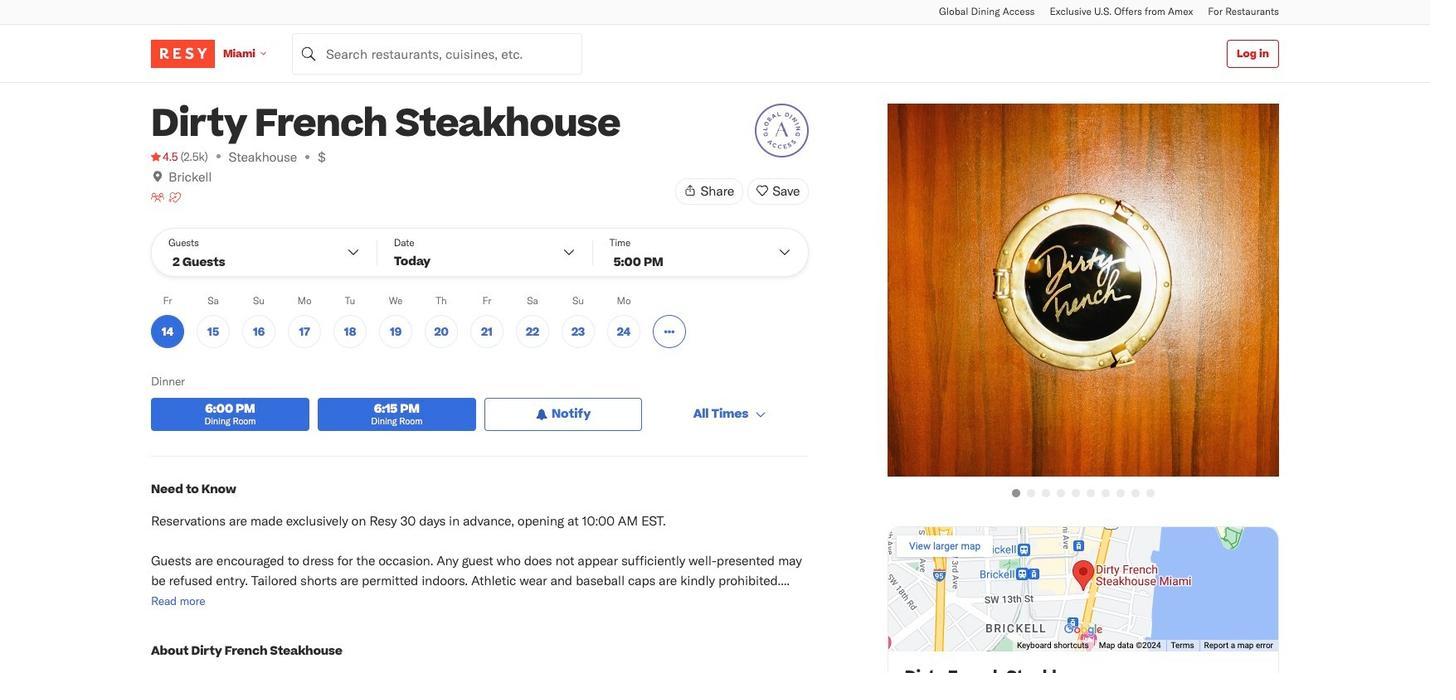 Task type: locate. For each thing, give the bounding box(es) containing it.
None field
[[292, 33, 582, 74]]



Task type: vqa. For each thing, say whether or not it's contained in the screenshot.
4.6 out of 5 stars image
no



Task type: describe. For each thing, give the bounding box(es) containing it.
Search restaurants, cuisines, etc. text field
[[292, 33, 582, 74]]

4.5 out of 5 stars image
[[151, 149, 178, 165]]



